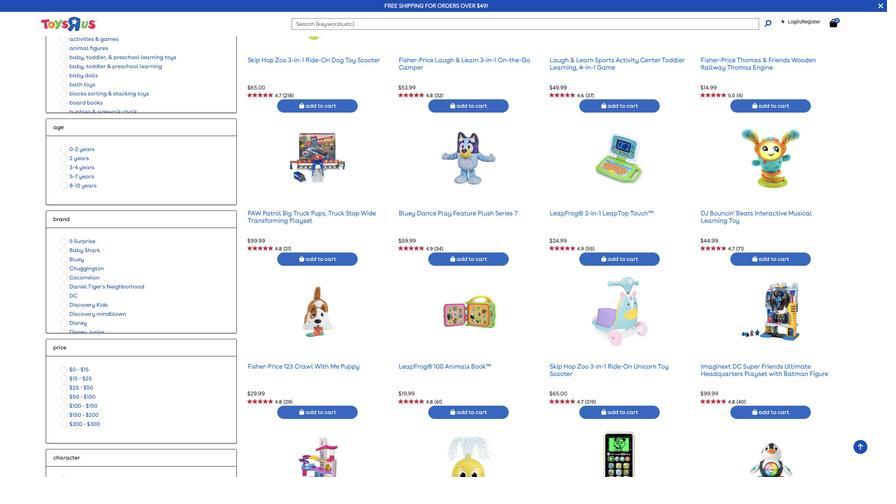 Task type: describe. For each thing, give the bounding box(es) containing it.
baby shark
[[69, 247, 100, 254]]

add to cart button down (34)
[[429, 253, 509, 266]]

- for $200
[[84, 421, 86, 428]]

toddler
[[86, 63, 106, 70]]

learning for baby, toddler, & preschool learning toys
[[141, 54, 163, 61]]

$50 - $100
[[69, 394, 96, 400]]

baby, for baby, toddler, & preschool learning toys
[[69, 54, 85, 61]]

4.8 left (21)
[[275, 246, 282, 251]]

bubbles
[[69, 109, 91, 115]]

4.9 for dance
[[426, 246, 433, 251]]

cocomelon button
[[59, 273, 102, 283]]

4.7 (71)
[[729, 246, 744, 251]]

- for $150
[[82, 412, 84, 419]]

zoo for skip hop zoo 3-in-1 ride-on unicorn toy scooter
[[578, 363, 589, 370]]

figures for action figures & playsets
[[88, 27, 106, 33]]

with
[[769, 370, 783, 378]]

1 vertical spatial $65.00
[[550, 391, 568, 397]]

disney for disney
[[69, 320, 87, 327]]

animals
[[445, 363, 470, 370]]

big
[[283, 210, 292, 217]]

bluey for bluey dance play feature plush series 7
[[399, 210, 416, 217]]

character element
[[53, 454, 230, 462]]

discovery kids button
[[59, 301, 110, 310]]

4.8 for imaginext dc super friends ultimate headquarters playset with batman figure
[[729, 399, 736, 405]]

discovery for discovery kids
[[69, 302, 95, 308]]

add to cart for add to cart button underneath (71)
[[758, 256, 790, 263]]

daniel tiger's neighborhood
[[69, 284, 144, 290]]

junior
[[88, 329, 105, 336]]

4-
[[580, 64, 586, 71]]

fisher-price laugh & learn 3-in-1 on-the-go camper
[[399, 56, 531, 71]]

4.7 for bouncin'
[[729, 246, 735, 251]]

(32)
[[435, 93, 443, 98]]

& inside button
[[108, 54, 112, 61]]

(37)
[[586, 93, 595, 98]]

to for add to cart button underneath (21)
[[318, 256, 323, 263]]

stacking
[[113, 90, 136, 97]]

leapfrog® for leapfrog® 100 animals book™
[[399, 363, 433, 370]]

pups,
[[311, 210, 327, 217]]

learn inside the fisher-price laugh & learn 3-in-1 on-the-go camper
[[462, 56, 479, 64]]

fisher- for fisher-price 123 crawl with me puppy
[[248, 363, 268, 370]]

price for thomas
[[722, 56, 736, 64]]

1 horizontal spatial $99.99
[[701, 391, 719, 397]]

years for 10
[[82, 182, 97, 189]]

to for add to cart button underneath (71)
[[772, 256, 777, 263]]

$50 - $100 button
[[59, 393, 98, 402]]

go
[[522, 56, 531, 64]]

0 vertical spatial $50
[[84, 385, 93, 391]]

price
[[53, 344, 66, 351]]

0 horizontal spatial $100
[[69, 403, 81, 410]]

3-4 years
[[69, 164, 95, 171]]

4.8 left (32)
[[426, 93, 433, 98]]

3-4 years button
[[59, 163, 97, 172]]

learning for baby, toddler & preschool learning
[[140, 63, 162, 70]]

scooter for skip hop zoo 3-in-1 ride-on dog toy scooter
[[358, 56, 380, 64]]

add to cart button down (21)
[[278, 253, 358, 266]]

shark
[[85, 247, 100, 254]]

sorting
[[88, 90, 107, 97]]

dj bouncin' beats interactive musical learning toy image
[[743, 123, 800, 193]]

leapfrog® 2-in-1 leaptop touch™
[[550, 210, 654, 217]]

daniel
[[69, 284, 87, 290]]

4.9 for 2-
[[578, 246, 584, 251]]

playset inside paw patrol big truck pups, truck stop wide transforming playset
[[290, 217, 313, 224]]

1 horizontal spatial $200
[[86, 412, 99, 419]]

learning
[[701, 217, 728, 224]]

add to cart for add to cart button below (4)
[[758, 103, 790, 109]]

baby, toddler & preschool learning
[[69, 63, 162, 70]]

bouncin'
[[711, 210, 735, 217]]

dc inside imaginext dc super friends ultimate headquarters playset with batman figure
[[733, 363, 742, 370]]

scooter for skip hop zoo 3-in-1 ride-on unicorn toy scooter
[[550, 370, 573, 378]]

little people barbie little dreamhouse toddler playset, lights image
[[289, 430, 347, 477]]

- for $25
[[80, 385, 82, 391]]

plush
[[478, 210, 494, 217]]

1 truck from the left
[[294, 210, 310, 217]]

imaginext dc super friends ultimate headquarters playset with batman figure link
[[701, 363, 829, 378]]

0-
[[69, 146, 75, 153]]

2-
[[585, 210, 592, 217]]

$150 - $200 button
[[59, 411, 101, 420]]

hop for skip hop zoo 3-in-1 ride-on dog toy scooter
[[262, 56, 274, 64]]

add to cart for add to cart button underneath (218)
[[304, 103, 336, 109]]

ultimate
[[785, 363, 812, 370]]

0 vertical spatial thomas
[[738, 56, 762, 64]]

5-
[[69, 173, 75, 180]]

bubbles & sidewalk chalk button
[[59, 108, 140, 117]]

animal figures button
[[59, 44, 110, 53]]

1 inside the fisher-price laugh & learn 3-in-1 on-the-go camper
[[495, 56, 497, 64]]

$24.99
[[550, 237, 567, 244]]

hop for skip hop zoo 3-in-1 ride-on unicorn toy scooter
[[564, 363, 576, 370]]

character
[[53, 455, 80, 461]]

dc inside dc button
[[69, 293, 78, 299]]

add to cart for add to cart button under (32)
[[456, 103, 488, 109]]

8-10 years button
[[59, 181, 99, 191]]

0-2 years button
[[59, 145, 97, 154]]

$200 - $300
[[69, 421, 100, 428]]

add to cart for add to cart button below '(55)'
[[607, 256, 639, 263]]

4
[[75, 164, 78, 171]]

1 horizontal spatial 4.7
[[578, 399, 584, 405]]

friends inside fisher-price thomas & friends wooden railway thomas engine
[[769, 56, 791, 64]]

add to cart for add to cart button under the (37) on the right
[[607, 103, 639, 109]]

2 truck from the left
[[328, 210, 345, 217]]

(219)
[[586, 399, 596, 405]]

chalk
[[123, 109, 138, 115]]

0 vertical spatial $100
[[84, 394, 96, 400]]

discovery mindblown
[[69, 311, 126, 318]]

- for $0
[[77, 367, 79, 373]]

3- inside button
[[69, 164, 75, 171]]

skip hop zoo 3-in-1 ride-on dog toy scooter image
[[289, 0, 347, 40]]

add to cart button down (32)
[[429, 99, 509, 113]]

& inside the fisher-price laugh & learn 3-in-1 on-the-go camper
[[456, 56, 460, 64]]

add to cart for add to cart button underneath (40)
[[758, 409, 790, 416]]

0 horizontal spatial $200
[[69, 421, 82, 428]]

dance
[[417, 210, 437, 217]]

$0 - $15
[[69, 367, 89, 373]]

add to cart for add to cart button under (34)
[[456, 256, 488, 263]]

bath toys button
[[59, 80, 98, 89]]

add to cart button down the (37) on the right
[[580, 99, 661, 113]]

4.8 (61)
[[426, 399, 443, 405]]

leapfrog® 100 animals book™ link
[[399, 363, 491, 370]]

baby, for baby, toddler & preschool learning
[[69, 63, 85, 70]]

disney button
[[59, 319, 89, 328]]

baby shark button
[[59, 246, 102, 255]]

0
[[836, 18, 839, 23]]

(218)
[[283, 93, 294, 98]]

to for add to cart button below '(219)' at the right of page
[[620, 409, 626, 416]]

engine
[[754, 64, 774, 71]]

4.7 for hop
[[275, 93, 282, 98]]

fisher-price linkimals cool beats penguin image
[[743, 430, 800, 477]]

on for unicorn
[[624, 363, 633, 370]]

puppy
[[341, 363, 360, 370]]

to for add to cart button under the (37) on the right
[[620, 103, 626, 109]]

add to cart button down (71)
[[731, 253, 812, 266]]

$53.99
[[399, 84, 416, 91]]

bluey for bluey
[[69, 256, 84, 263]]

in- inside the fisher-price laugh & learn 3-in-1 on-the-go camper
[[487, 56, 495, 64]]

0 vertical spatial 2
[[75, 146, 78, 153]]

bluey dance play feature plush series 7 link
[[399, 210, 518, 217]]

- for $100
[[82, 403, 85, 410]]

1 vertical spatial thomas
[[728, 64, 752, 71]]

$49!
[[477, 2, 489, 9]]

login/register
[[789, 19, 821, 24]]

batman
[[784, 370, 809, 378]]

price element
[[53, 344, 230, 352]]

0 horizontal spatial 2
[[69, 155, 73, 162]]

$100 - $150 button
[[59, 402, 100, 411]]

toddler
[[662, 56, 685, 64]]

imaginext
[[701, 363, 732, 370]]

action figures
[[69, 18, 106, 24]]

shopping bag image inside 0 link
[[831, 19, 838, 27]]

free
[[385, 2, 398, 9]]

0 vertical spatial $65.00
[[248, 84, 265, 91]]

years for 4
[[79, 164, 95, 171]]

add to cart button down (218)
[[278, 99, 358, 113]]

orders
[[438, 2, 460, 9]]

toys inside button
[[84, 81, 95, 88]]

toys inside button
[[165, 54, 176, 61]]

playsets
[[113, 27, 136, 33]]

on-
[[498, 56, 510, 64]]

4.9 (55)
[[578, 246, 595, 251]]

laugh & learn sports activity center toddler learning, 4-in-1 game image
[[592, 0, 649, 40]]

fisher-price 123 crawl with me puppy image
[[289, 277, 347, 347]]

0 vertical spatial $150
[[86, 403, 98, 410]]

1 vertical spatial $50
[[69, 394, 79, 400]]

to for add to cart button under (34)
[[469, 256, 475, 263]]

add to cart button down '(219)' at the right of page
[[580, 406, 661, 419]]

(40)
[[737, 399, 746, 405]]

baby
[[69, 72, 84, 79]]

pinkfong bath sprinklers - baby shark image
[[440, 430, 498, 477]]

4.6
[[578, 93, 585, 98]]

crawl
[[295, 363, 313, 370]]

activity
[[616, 56, 639, 64]]

price for 123
[[268, 363, 283, 370]]

board books button
[[59, 98, 105, 108]]

add to cart button down '(55)'
[[580, 253, 661, 266]]

bath toys
[[69, 81, 95, 88]]

on for dog
[[321, 56, 330, 64]]

years up 3-4 years
[[74, 155, 89, 162]]

to for add to cart button below '(55)'
[[620, 256, 626, 263]]

add to cart button down (40)
[[731, 406, 812, 419]]

$200 - $300 button
[[59, 420, 102, 429]]

book™
[[472, 363, 491, 370]]



Task type: locate. For each thing, give the bounding box(es) containing it.
bluey down baby
[[69, 256, 84, 263]]

blocks sorting & stacking toys button
[[59, 89, 151, 98]]

ride- left unicorn
[[608, 363, 624, 370]]

2 horizontal spatial toy
[[729, 217, 740, 224]]

dc button
[[59, 292, 80, 301]]

fisher- inside the fisher-price laugh & learn 3-in-1 on-the-go camper
[[399, 56, 420, 64]]

imaginext dc super friends ultimate headquarters playset with batman figure image
[[743, 277, 800, 347]]

add to cart for add to cart button below '(219)' at the right of page
[[607, 409, 639, 416]]

price up camper
[[420, 56, 434, 64]]

0 horizontal spatial hop
[[262, 56, 274, 64]]

fisher- up $29.99
[[248, 363, 268, 370]]

to for add to cart button underneath (218)
[[318, 103, 323, 109]]

bluey left the dance
[[399, 210, 416, 217]]

4.8 for fisher-price 123 crawl with me puppy
[[275, 399, 282, 405]]

1 baby, from the top
[[69, 54, 85, 61]]

0 vertical spatial $25
[[82, 376, 92, 382]]

brand
[[53, 216, 70, 223]]

playset down super
[[745, 370, 768, 378]]

zoo inside skip hop zoo 3-in-1 ride-on unicorn toy scooter
[[578, 363, 589, 370]]

thomas up engine
[[738, 56, 762, 64]]

$15 down '$0 - $15' button
[[69, 376, 78, 382]]

1 horizontal spatial toy
[[658, 363, 669, 370]]

0 vertical spatial figures
[[88, 18, 106, 24]]

1 vertical spatial playset
[[745, 370, 768, 378]]

tiger's
[[88, 284, 105, 290]]

0 horizontal spatial toys
[[84, 81, 95, 88]]

4.9 left (34)
[[426, 246, 433, 251]]

1 vertical spatial hop
[[564, 363, 576, 370]]

fisher- inside fisher-price thomas & friends wooden railway thomas engine
[[701, 56, 722, 64]]

years up 8-10 years
[[79, 173, 94, 180]]

discovery down discovery kids button
[[69, 311, 95, 318]]

1 horizontal spatial 4.9
[[578, 246, 584, 251]]

$100 down $50 - $100 button
[[69, 403, 81, 410]]

toy inside skip hop zoo 3-in-1 ride-on unicorn toy scooter
[[658, 363, 669, 370]]

figures inside action figures & playsets button
[[88, 27, 106, 33]]

bluey dance play feature plush series 7 image
[[440, 123, 498, 193]]

1 vertical spatial 2
[[69, 155, 73, 162]]

learn inside laugh & learn sports activity center toddler learning, 4-in-1 game
[[577, 56, 594, 64]]

- down $25 - $50
[[80, 394, 83, 400]]

$99.99 down the transforming
[[248, 237, 265, 244]]

0 horizontal spatial bluey
[[69, 256, 84, 263]]

0 vertical spatial $99.99
[[248, 237, 265, 244]]

4.6 (37)
[[578, 93, 595, 98]]

0 horizontal spatial price
[[268, 363, 283, 370]]

discovery for discovery mindblown
[[69, 311, 95, 318]]

fisher- for fisher-price laugh & learn 3-in-1 on-the-go camper
[[399, 56, 420, 64]]

toy right dog
[[345, 56, 356, 64]]

leapfrog® chat & count emoji phone™ image
[[592, 430, 649, 477]]

in- inside skip hop zoo 3-in-1 ride-on unicorn toy scooter
[[597, 363, 605, 370]]

4.8 left (40)
[[729, 399, 736, 405]]

1 vertical spatial learning
[[140, 63, 162, 70]]

1 vertical spatial discovery
[[69, 311, 95, 318]]

laugh
[[435, 56, 454, 64], [550, 56, 569, 64]]

camper
[[399, 64, 424, 71]]

shopping bag image for dog
[[300, 103, 304, 109]]

0 vertical spatial skip
[[248, 56, 260, 64]]

$100 up $100 - $150
[[84, 394, 96, 400]]

1 vertical spatial 4.7
[[729, 246, 735, 251]]

4.7 left (218)
[[275, 93, 282, 98]]

Enter Keyword or Item No. search field
[[292, 18, 760, 30]]

-
[[77, 367, 79, 373], [79, 376, 81, 382], [80, 385, 82, 391], [80, 394, 83, 400], [82, 403, 85, 410], [82, 412, 84, 419], [84, 421, 86, 428]]

- inside $50 - $100 button
[[80, 394, 83, 400]]

$150 up $150 - $200
[[86, 403, 98, 410]]

ride- inside skip hop zoo 3-in-1 ride-on unicorn toy scooter
[[608, 363, 624, 370]]

1 vertical spatial figures
[[88, 27, 106, 33]]

learn up 4-
[[577, 56, 594, 64]]

wooden
[[792, 56, 817, 64]]

1 vertical spatial scooter
[[550, 370, 573, 378]]

2 horizontal spatial 4.7
[[729, 246, 735, 251]]

figures for animal figures
[[90, 45, 108, 52]]

4.7 left (71)
[[729, 246, 735, 251]]

add to cart button down (61)
[[429, 406, 509, 419]]

touch™
[[631, 210, 654, 217]]

2 vertical spatial figures
[[90, 45, 108, 52]]

0 horizontal spatial toy
[[345, 56, 356, 64]]

& inside laugh & learn sports activity center toddler learning, 4-in-1 game
[[571, 56, 575, 64]]

price left 123
[[268, 363, 283, 370]]

2 horizontal spatial toys
[[165, 54, 176, 61]]

patrol
[[263, 210, 281, 217]]

$99.99 down "headquarters"
[[701, 391, 719, 397]]

0 vertical spatial baby,
[[69, 54, 85, 61]]

1 horizontal spatial ride-
[[608, 363, 624, 370]]

laugh inside the fisher-price laugh & learn 3-in-1 on-the-go camper
[[435, 56, 454, 64]]

toy
[[345, 56, 356, 64], [729, 217, 740, 224], [658, 363, 669, 370]]

1 horizontal spatial learn
[[577, 56, 594, 64]]

0 horizontal spatial $65.00
[[248, 84, 265, 91]]

fisher-price laugh & learn 3-in-1 on-the-go camper image
[[440, 0, 498, 40]]

4.8 left (29)
[[275, 399, 282, 405]]

$50 up $50 - $100
[[84, 385, 93, 391]]

toy for skip hop zoo 3-in-1 ride-on dog toy scooter
[[345, 56, 356, 64]]

skip for skip hop zoo 3-in-1 ride-on unicorn toy scooter
[[550, 363, 563, 370]]

dj bouncin' beats interactive musical learning toy
[[701, 210, 812, 224]]

- for $15
[[79, 376, 81, 382]]

$300
[[87, 421, 100, 428]]

0 horizontal spatial leapfrog®
[[399, 363, 433, 370]]

on inside skip hop zoo 3-in-1 ride-on unicorn toy scooter
[[624, 363, 633, 370]]

paw patrol big truck pups, truck stop wide transforming playset
[[248, 210, 376, 224]]

to for add to cart button under (61)
[[469, 409, 475, 416]]

1 vertical spatial $25
[[69, 385, 79, 391]]

0 horizontal spatial $99.99
[[248, 237, 265, 244]]

years up 2 years
[[80, 146, 95, 153]]

shopping bag image
[[831, 19, 838, 27], [451, 103, 456, 109], [602, 103, 607, 109], [753, 103, 758, 109], [451, 256, 456, 262], [753, 256, 758, 262], [300, 409, 304, 415], [451, 409, 456, 415], [602, 409, 607, 415], [753, 409, 758, 415]]

7 down 3-4 years button
[[75, 173, 78, 180]]

1 vertical spatial bluey
[[69, 256, 84, 263]]

scooter inside skip hop zoo 3-in-1 ride-on unicorn toy scooter
[[550, 370, 573, 378]]

5-7 years
[[69, 173, 94, 180]]

baby
[[69, 247, 83, 254]]

preschool inside button
[[114, 54, 140, 61]]

add to cart for add to cart button under (29)
[[304, 409, 336, 416]]

5
[[69, 238, 73, 245]]

age element
[[53, 123, 230, 132]]

laugh inside laugh & learn sports activity center toddler learning, 4-in-1 game
[[550, 56, 569, 64]]

sports
[[596, 56, 615, 64]]

action for action figures
[[69, 18, 87, 24]]

years right 10
[[82, 182, 97, 189]]

to for add to cart button under (32)
[[469, 103, 475, 109]]

dog
[[332, 56, 344, 64]]

friends up engine
[[769, 56, 791, 64]]

in- inside laugh & learn sports activity center toddler learning, 4-in-1 game
[[586, 64, 594, 71]]

1 horizontal spatial playset
[[745, 370, 768, 378]]

dc down "daniel"
[[69, 293, 78, 299]]

- for $50
[[80, 394, 83, 400]]

leaptop
[[603, 210, 629, 217]]

1 action from the top
[[69, 18, 87, 24]]

0 vertical spatial scooter
[[358, 56, 380, 64]]

1 vertical spatial preschool
[[112, 63, 138, 70]]

learning inside baby, toddler & preschool learning button
[[140, 63, 162, 70]]

3- inside skip hop zoo 3-in-1 ride-on unicorn toy scooter
[[591, 363, 597, 370]]

cocomelon
[[69, 274, 100, 281]]

$50
[[84, 385, 93, 391], [69, 394, 79, 400]]

thomas left engine
[[728, 64, 752, 71]]

0 horizontal spatial skip
[[248, 56, 260, 64]]

2 disney from the top
[[69, 329, 87, 336]]

5-7 years button
[[59, 172, 96, 181]]

figures up activities & games
[[88, 27, 106, 33]]

activities
[[69, 36, 94, 42]]

$200 up $300
[[86, 412, 99, 419]]

the-
[[510, 56, 522, 64]]

neighborhood
[[107, 284, 144, 290]]

2 down 0-
[[69, 155, 73, 162]]

100
[[434, 363, 444, 370]]

age
[[53, 124, 64, 131]]

bluey inside 'bluey' button
[[69, 256, 84, 263]]

1 4.9 from the left
[[426, 246, 433, 251]]

4.9 left '(55)'
[[578, 246, 584, 251]]

ride- left dog
[[306, 56, 321, 64]]

fisher- up camper
[[399, 56, 420, 64]]

$25 - $50 button
[[59, 384, 95, 393]]

$25
[[82, 376, 92, 382], [69, 385, 79, 391]]

- right $0
[[77, 367, 79, 373]]

1 vertical spatial skip
[[550, 363, 563, 370]]

0 vertical spatial $200
[[86, 412, 99, 419]]

2 action from the top
[[69, 27, 87, 33]]

action figures & playsets
[[69, 27, 136, 33]]

- up $150 - $200
[[82, 403, 85, 410]]

2 vertical spatial toy
[[658, 363, 669, 370]]

0 vertical spatial on
[[321, 56, 330, 64]]

2 baby, from the top
[[69, 63, 85, 70]]

toy inside dj bouncin' beats interactive musical learning toy
[[729, 217, 740, 224]]

$15 - $25
[[69, 376, 92, 382]]

disney
[[69, 320, 87, 327], [69, 329, 87, 336]]

figures for action figures
[[88, 18, 106, 24]]

$25 inside button
[[69, 385, 79, 391]]

add to cart button
[[278, 99, 358, 113], [429, 99, 509, 113], [580, 99, 661, 113], [731, 99, 812, 113], [278, 253, 358, 266], [429, 253, 509, 266], [580, 253, 661, 266], [731, 253, 812, 266], [278, 406, 358, 419], [429, 406, 509, 419], [580, 406, 661, 419], [731, 406, 812, 419]]

learning inside baby, toddler, & preschool learning toys button
[[141, 54, 163, 61]]

disney down the disney button
[[69, 329, 87, 336]]

price inside the fisher-price laugh & learn 3-in-1 on-the-go camper
[[420, 56, 434, 64]]

(29)
[[284, 399, 293, 405]]

friends inside imaginext dc super friends ultimate headquarters playset with batman figure
[[762, 363, 784, 370]]

leapfrog® 100 animals book™ image
[[440, 277, 498, 347]]

$15 up "$15 - $25"
[[81, 367, 89, 373]]

0 horizontal spatial $25
[[69, 385, 79, 391]]

shopping bag image
[[300, 103, 304, 109], [300, 256, 304, 262], [602, 256, 607, 262]]

1 vertical spatial $15
[[69, 376, 78, 382]]

1 vertical spatial leapfrog®
[[399, 363, 433, 370]]

preschool for toddler
[[112, 63, 138, 70]]

leapfrog® left 2-
[[550, 210, 584, 217]]

$50 down $25 - $50 button
[[69, 394, 79, 400]]

toys inside "button"
[[137, 90, 149, 97]]

4.8 (32)
[[426, 93, 443, 98]]

activities & games
[[69, 36, 119, 42]]

figures inside "animal figures" button
[[90, 45, 108, 52]]

4.7 (219)
[[578, 399, 596, 405]]

skip inside skip hop zoo 3-in-1 ride-on unicorn toy scooter
[[550, 363, 563, 370]]

2 discovery from the top
[[69, 311, 95, 318]]

$15
[[81, 367, 89, 373], [69, 376, 78, 382]]

truck right big
[[294, 210, 310, 217]]

1 horizontal spatial zoo
[[578, 363, 589, 370]]

paw patrol big truck pups, truck stop wide transforming playset image
[[289, 123, 347, 193]]

super
[[744, 363, 761, 370]]

play
[[438, 210, 452, 217]]

0 vertical spatial playset
[[290, 217, 313, 224]]

discovery up discovery mindblown button
[[69, 302, 95, 308]]

figures inside action figures button
[[88, 18, 106, 24]]

2 learn from the left
[[577, 56, 594, 64]]

0 vertical spatial leapfrog®
[[550, 210, 584, 217]]

1 disney from the top
[[69, 320, 87, 327]]

- inside $15 - $25 button
[[79, 376, 81, 382]]

None search field
[[292, 18, 772, 30]]

0 horizontal spatial $50
[[69, 394, 79, 400]]

years up 5-7 years
[[79, 164, 95, 171]]

transforming
[[248, 217, 288, 224]]

action figures & playsets button
[[59, 26, 138, 35]]

& inside button
[[95, 36, 99, 42]]

0 vertical spatial learning
[[141, 54, 163, 61]]

skip hop zoo 3-in-1 ride-on unicorn toy scooter image
[[592, 277, 649, 347]]

1 learn from the left
[[462, 56, 479, 64]]

figures up action figures & playsets button
[[88, 18, 106, 24]]

0 vertical spatial discovery
[[69, 302, 95, 308]]

- inside '$0 - $15' button
[[77, 367, 79, 373]]

$15 inside button
[[81, 367, 89, 373]]

4.8 left (61)
[[426, 399, 433, 405]]

on left unicorn
[[624, 363, 633, 370]]

1 vertical spatial ride-
[[608, 363, 624, 370]]

toy down beats
[[729, 217, 740, 224]]

4.8 for leapfrog® 100 animals book™
[[426, 399, 433, 405]]

1 horizontal spatial laugh
[[550, 56, 569, 64]]

headquarters
[[701, 370, 744, 378]]

2 horizontal spatial fisher-
[[701, 56, 722, 64]]

playset down big
[[290, 217, 313, 224]]

- down $100 - $150
[[82, 412, 84, 419]]

1
[[302, 56, 304, 64], [495, 56, 497, 64], [594, 64, 596, 71], [599, 210, 602, 217], [605, 363, 607, 370]]

add to cart for add to cart button underneath (21)
[[304, 256, 336, 263]]

8-
[[69, 182, 75, 189]]

0 vertical spatial bluey
[[399, 210, 416, 217]]

toys r us image
[[41, 16, 97, 32]]

figures up toddler,
[[90, 45, 108, 52]]

learning,
[[550, 64, 578, 71]]

10
[[75, 182, 80, 189]]

- down "$15 - $25"
[[80, 385, 82, 391]]

preschool inside button
[[112, 63, 138, 70]]

baby, inside button
[[69, 63, 85, 70]]

over
[[461, 2, 476, 9]]

leapfrog® 2-in-1 leaptop touch™ image
[[592, 123, 649, 193]]

thomas
[[738, 56, 762, 64], [728, 64, 752, 71]]

price for laugh
[[420, 56, 434, 64]]

add to cart button down (4)
[[731, 99, 812, 113]]

dj
[[701, 210, 709, 217]]

0 horizontal spatial truck
[[294, 210, 310, 217]]

7 inside button
[[75, 173, 78, 180]]

price inside fisher-price thomas & friends wooden railway thomas engine
[[722, 56, 736, 64]]

fisher-price 123 crawl with me puppy link
[[248, 363, 360, 370]]

on left dog
[[321, 56, 330, 64]]

0 vertical spatial 7
[[75, 173, 78, 180]]

truck left stop
[[328, 210, 345, 217]]

1 discovery from the top
[[69, 302, 95, 308]]

$99.99
[[248, 237, 265, 244], [701, 391, 719, 397]]

zoo for skip hop zoo 3-in-1 ride-on dog toy scooter
[[275, 56, 287, 64]]

0 vertical spatial action
[[69, 18, 87, 24]]

& inside fisher-price thomas & friends wooden railway thomas engine
[[763, 56, 768, 64]]

0 horizontal spatial playset
[[290, 217, 313, 224]]

disney up disney junior button at the bottom
[[69, 320, 87, 327]]

baby, inside button
[[69, 54, 85, 61]]

7 right the series
[[515, 210, 518, 217]]

1 horizontal spatial fisher-
[[399, 56, 420, 64]]

$15 inside button
[[69, 376, 78, 382]]

toy right unicorn
[[658, 363, 669, 370]]

toy for skip hop zoo 3-in-1 ride-on unicorn toy scooter
[[658, 363, 669, 370]]

baby, down animal
[[69, 54, 85, 61]]

in-
[[294, 56, 302, 64], [487, 56, 495, 64], [586, 64, 594, 71], [592, 210, 599, 217], [597, 363, 605, 370]]

$25 inside button
[[82, 376, 92, 382]]

dc left super
[[733, 363, 742, 370]]

$100 - $150
[[69, 403, 98, 410]]

baby, up baby
[[69, 63, 85, 70]]

add to cart button down (29)
[[278, 406, 358, 419]]

chuggington button
[[59, 264, 106, 273]]

- inside $200 - $300 button
[[84, 421, 86, 428]]

2 laugh from the left
[[550, 56, 569, 64]]

cart
[[325, 103, 336, 109], [476, 103, 488, 109], [627, 103, 639, 109], [778, 103, 790, 109], [325, 256, 336, 263], [476, 256, 488, 263], [627, 256, 639, 263], [778, 256, 790, 263], [325, 409, 336, 416], [476, 409, 488, 416], [627, 409, 639, 416], [778, 409, 790, 416]]

$25 down $15 - $25 button
[[69, 385, 79, 391]]

1 horizontal spatial scooter
[[550, 370, 573, 378]]

action for action figures & playsets
[[69, 27, 87, 33]]

login/register button
[[781, 18, 821, 25]]

0 horizontal spatial zoo
[[275, 56, 287, 64]]

0 vertical spatial toy
[[345, 56, 356, 64]]

bluey dance play feature plush series 7
[[399, 210, 518, 217]]

(21)
[[284, 246, 291, 251]]

$150
[[86, 403, 98, 410], [69, 412, 81, 419]]

1 vertical spatial toys
[[84, 81, 95, 88]]

figure
[[810, 370, 829, 378]]

1 inside laugh & learn sports activity center toddler learning, 4-in-1 game
[[594, 64, 596, 71]]

ride- for unicorn
[[608, 363, 624, 370]]

preschool down the baby, toddler, & preschool learning toys
[[112, 63, 138, 70]]

1 vertical spatial toy
[[729, 217, 740, 224]]

to for add to cart button under (29)
[[318, 409, 323, 416]]

1 horizontal spatial price
[[420, 56, 434, 64]]

playset
[[290, 217, 313, 224], [745, 370, 768, 378]]

1 horizontal spatial leapfrog®
[[550, 210, 584, 217]]

friends up with
[[762, 363, 784, 370]]

0 vertical spatial ride-
[[306, 56, 321, 64]]

$150 down $100 - $150 button
[[69, 412, 81, 419]]

$0
[[69, 367, 76, 373]]

leapfrog® for leapfrog® 2-in-1 leaptop touch™
[[550, 210, 584, 217]]

baby,
[[69, 54, 85, 61], [69, 63, 85, 70]]

fisher- for fisher-price thomas & friends wooden railway thomas engine
[[701, 56, 722, 64]]

laugh & learn sports activity center toddler learning, 4-in-1 game link
[[550, 56, 685, 71]]

leapfrog® 100 animals book™
[[399, 363, 491, 370]]

1 inside skip hop zoo 3-in-1 ride-on unicorn toy scooter
[[605, 363, 607, 370]]

$200
[[86, 412, 99, 419], [69, 421, 82, 428]]

0 link
[[831, 18, 845, 28]]

for
[[425, 2, 436, 9]]

0 vertical spatial preschool
[[114, 54, 140, 61]]

1 horizontal spatial $50
[[84, 385, 93, 391]]

center
[[641, 56, 661, 64]]

years for 7
[[79, 173, 94, 180]]

1 horizontal spatial on
[[624, 363, 633, 370]]

shopping bag image for transforming
[[300, 256, 304, 262]]

- down $0 - $15
[[79, 376, 81, 382]]

$200 down $150 - $200 button
[[69, 421, 82, 428]]

fisher- up railway at top
[[701, 56, 722, 64]]

years for 2
[[80, 146, 95, 153]]

2 years button
[[59, 154, 91, 163]]

$25 up $25 - $50
[[82, 376, 92, 382]]

2 4.9 from the left
[[578, 246, 584, 251]]

leapfrog® left 100
[[399, 363, 433, 370]]

2 up 2 years
[[75, 146, 78, 153]]

skip for skip hop zoo 3-in-1 ride-on dog toy scooter
[[248, 56, 260, 64]]

books
[[87, 100, 103, 106]]

disney inside button
[[69, 320, 87, 327]]

close button image
[[879, 2, 884, 10]]

4.7 left '(219)' at the right of page
[[578, 399, 584, 405]]

preschool up baby, toddler & preschool learning
[[114, 54, 140, 61]]

1 horizontal spatial 7
[[515, 210, 518, 217]]

1 vertical spatial baby,
[[69, 63, 85, 70]]

1 vertical spatial $100
[[69, 403, 81, 410]]

playset inside imaginext dc super friends ultimate headquarters playset with batman figure
[[745, 370, 768, 378]]

0 horizontal spatial on
[[321, 56, 330, 64]]

0 vertical spatial $15
[[81, 367, 89, 373]]

fisher-
[[399, 56, 420, 64], [701, 56, 722, 64], [248, 363, 268, 370]]

1 vertical spatial $99.99
[[701, 391, 719, 397]]

with
[[315, 363, 329, 370]]

- inside $150 - $200 button
[[82, 412, 84, 419]]

hop inside skip hop zoo 3-in-1 ride-on unicorn toy scooter
[[564, 363, 576, 370]]

1 vertical spatial 7
[[515, 210, 518, 217]]

1 vertical spatial $200
[[69, 421, 82, 428]]

price up railway at top
[[722, 56, 736, 64]]

- inside $25 - $50 button
[[80, 385, 82, 391]]

laugh & learn sports activity center toddler learning, 4-in-1 game
[[550, 56, 685, 71]]

bluey button
[[59, 255, 86, 264]]

0 vertical spatial zoo
[[275, 56, 287, 64]]

1 horizontal spatial $150
[[86, 403, 98, 410]]

1 horizontal spatial $25
[[82, 376, 92, 382]]

baby, toddler, & preschool learning toys button
[[59, 53, 179, 62]]

0 horizontal spatial 4.7
[[275, 93, 282, 98]]

1 vertical spatial on
[[624, 363, 633, 370]]

2 horizontal spatial price
[[722, 56, 736, 64]]

disney inside button
[[69, 329, 87, 336]]

add to cart for add to cart button under (61)
[[456, 409, 488, 416]]

1 horizontal spatial $15
[[81, 367, 89, 373]]

ride- for dog
[[306, 56, 321, 64]]

1 horizontal spatial toys
[[137, 90, 149, 97]]

brand element
[[53, 215, 230, 224]]

3- inside the fisher-price laugh & learn 3-in-1 on-the-go camper
[[481, 56, 487, 64]]

1 vertical spatial $150
[[69, 412, 81, 419]]

me
[[331, 363, 339, 370]]

- left $300
[[84, 421, 86, 428]]

- inside $100 - $150 button
[[82, 403, 85, 410]]

0 horizontal spatial laugh
[[435, 56, 454, 64]]

0 horizontal spatial 4.9
[[426, 246, 433, 251]]

0 vertical spatial 4.7
[[275, 93, 282, 98]]

0 horizontal spatial $150
[[69, 412, 81, 419]]

preschool for toddler,
[[114, 54, 140, 61]]

to for add to cart button below (4)
[[772, 103, 777, 109]]

learn left on-
[[462, 56, 479, 64]]

musical
[[789, 210, 812, 217]]

disney for disney junior
[[69, 329, 87, 336]]

fisher-price thomas & friends wooden railway thomas engine image
[[743, 0, 800, 40]]

to for add to cart button underneath (40)
[[772, 409, 777, 416]]

0 vertical spatial disney
[[69, 320, 87, 327]]

shipping
[[399, 2, 424, 9]]

1 laugh from the left
[[435, 56, 454, 64]]



Task type: vqa. For each thing, say whether or not it's contained in the screenshot.


